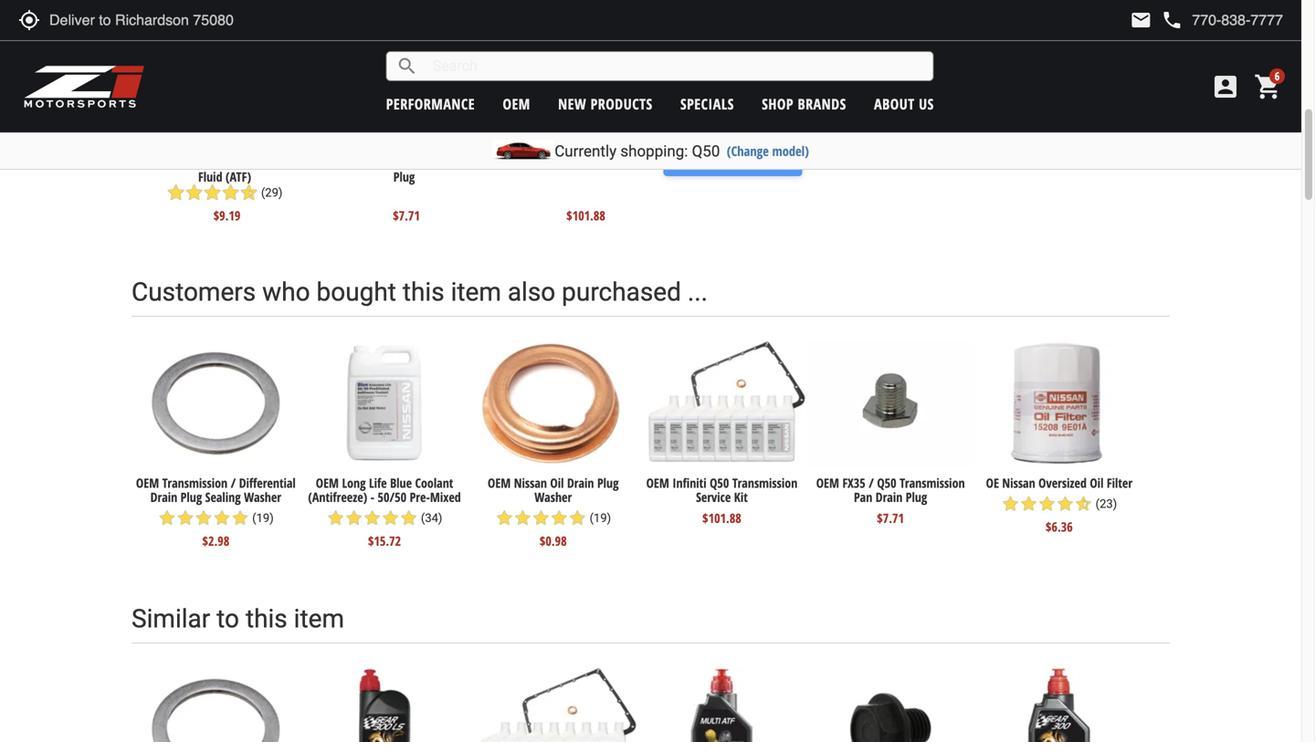 Task type: vqa. For each thing, say whether or not it's contained in the screenshot.
the bottommost Announcements
no



Task type: locate. For each thing, give the bounding box(es) containing it.
1 horizontal spatial this
[[403, 277, 445, 307]]

kit for oem infiniti q50 transmission service kit $101.88
[[735, 489, 748, 506]]

(19)
[[252, 512, 274, 525], [590, 512, 612, 525]]

1 washer from the left
[[244, 489, 281, 506]]

star_half left (29) at the top of the page
[[240, 184, 258, 202]]

washer inside 'oem transmission / differential drain plug sealing washer star star star star star (19) $2.98'
[[244, 489, 281, 506]]

2 washer from the left
[[535, 489, 572, 506]]

oem transmission / differential drain plug sealing washer star star star star star (19) $2.98
[[136, 475, 296, 550]]

1 (19) from the left
[[252, 512, 274, 525]]

service inside oem infiniti q50 transmission service kit $101.88
[[696, 489, 731, 506]]

fx35 for oem fx35 / q50 transmission pan drain plug
[[391, 140, 414, 157]]

transmission
[[220, 154, 285, 171], [346, 154, 411, 171], [524, 154, 589, 171], [162, 475, 228, 492], [733, 475, 798, 492], [900, 475, 966, 492]]

nissan matic-s automatic transmission fluid (atf) star star star star star_half (29) $9.19
[[165, 140, 285, 225]]

fx35 inside 'oem fx35 / q50 transmission pan drain plug'
[[391, 140, 414, 157]]

oem inside 'oem fx35 / q50 transmission pan drain plug'
[[364, 140, 387, 157]]

q50
[[425, 140, 445, 157], [606, 140, 626, 157], [692, 142, 720, 160], [710, 475, 730, 492], [878, 475, 897, 492]]

1 horizontal spatial add
[[471, 91, 517, 137]]

oem inside oem long life blue coolant (antifreeze) - 50/50 pre-mixed star star star star star (34) $15.72
[[316, 475, 339, 492]]

plug inside oem fx35 / q50 transmission pan drain plug $7.71
[[906, 489, 928, 506]]

$6.36
[[1046, 519, 1074, 536]]

1 vertical spatial item
[[294, 605, 345, 635]]

2 (19) from the left
[[590, 512, 612, 525]]

oil up $0.98
[[551, 475, 564, 492]]

washer
[[244, 489, 281, 506], [535, 489, 572, 506]]

0 horizontal spatial kit
[[630, 154, 644, 171]]

1 vertical spatial fx35
[[843, 475, 866, 492]]

this right bought
[[403, 277, 445, 307]]

washer up $0.98
[[535, 489, 572, 506]]

1 horizontal spatial star_half
[[1075, 495, 1093, 514]]

price:
[[727, 71, 767, 96]]

0 horizontal spatial oil
[[551, 475, 564, 492]]

add all three to cart
[[673, 147, 794, 166]]

oe nissan oversized oil filter star star star star star_half (23) $6.36
[[987, 475, 1133, 536]]

infiniti
[[569, 140, 603, 157], [673, 475, 707, 492]]

service
[[592, 154, 627, 171], [696, 489, 731, 506]]

pan
[[414, 154, 433, 171], [854, 489, 873, 506]]

1 horizontal spatial infiniti
[[673, 475, 707, 492]]

item right "to" at the bottom of page
[[294, 605, 345, 635]]

sealing
[[205, 489, 241, 506]]

q50 for oem infiniti q50 transmission service kit $101.88
[[710, 475, 730, 492]]

0 vertical spatial kit
[[630, 154, 644, 171]]

...
[[688, 277, 708, 307]]

pan inside oem fx35 / q50 transmission pan drain plug $7.71
[[854, 489, 873, 506]]

oem for oem fx35 / q50 transmission pan drain plug
[[364, 140, 387, 157]]

kit inside oem infiniti q50 transmission service kit $101.88
[[735, 489, 748, 506]]

0 horizontal spatial nissan
[[188, 140, 221, 157]]

1 horizontal spatial (19)
[[590, 512, 612, 525]]

1 horizontal spatial fx35
[[843, 475, 866, 492]]

1 horizontal spatial washer
[[535, 489, 572, 506]]

nissan up fluid
[[188, 140, 221, 157]]

drain inside oem fx35 / q50 transmission pan drain plug $7.71
[[876, 489, 903, 506]]

shop brands
[[762, 94, 847, 114]]

this right "to" at the bottom of page
[[246, 605, 288, 635]]

1 horizontal spatial oil
[[1091, 475, 1104, 492]]

oem inside oem infiniti q50 transmission service kit
[[543, 140, 566, 157]]

star_half
[[240, 184, 258, 202], [1075, 495, 1093, 514]]

1 vertical spatial service
[[696, 489, 731, 506]]

kit inside oem infiniti q50 transmission service kit
[[630, 154, 644, 171]]

oem for oem infiniti q50 transmission service kit $101.88
[[647, 475, 670, 492]]

oem infiniti q50 transmission service kit
[[524, 140, 644, 171]]

specials
[[681, 94, 735, 114]]

1 horizontal spatial $7.71
[[878, 510, 905, 527]]

filter
[[1108, 475, 1133, 492]]

1 horizontal spatial /
[[417, 140, 422, 157]]

fx35
[[391, 140, 414, 157], [843, 475, 866, 492]]

bought
[[317, 277, 397, 307]]

2 horizontal spatial /
[[869, 475, 874, 492]]

nissan
[[188, 140, 221, 157], [514, 475, 547, 492], [1003, 475, 1036, 492]]

all
[[699, 147, 714, 166]]

1 vertical spatial $101.88
[[703, 510, 742, 527]]

mixed
[[430, 489, 461, 506]]

item
[[451, 277, 502, 307], [294, 605, 345, 635]]

0 horizontal spatial pan
[[414, 154, 433, 171]]

service inside oem infiniti q50 transmission service kit
[[592, 154, 627, 171]]

transmission inside oem infiniti q50 transmission service kit
[[524, 154, 589, 171]]

who
[[262, 277, 310, 307]]

oversized
[[1039, 475, 1087, 492]]

washer right sealing
[[244, 489, 281, 506]]

(34)
[[421, 512, 443, 525]]

nissan inside oem nissan oil drain plug washer star star star star star (19) $0.98
[[514, 475, 547, 492]]

0 horizontal spatial item
[[294, 605, 345, 635]]

oem inside 'oem transmission / differential drain plug sealing washer star star star star star (19) $2.98'
[[136, 475, 159, 492]]

oem link
[[503, 94, 531, 114]]

nissan right 'oe'
[[1003, 475, 1036, 492]]

q50 inside oem infiniti q50 transmission service kit $101.88
[[710, 475, 730, 492]]

oem for oem long life blue coolant (antifreeze) - 50/50 pre-mixed star star star star star (34) $15.72
[[316, 475, 339, 492]]

q50 inside oem infiniti q50 transmission service kit
[[606, 140, 626, 157]]

item left also at the left of page
[[451, 277, 502, 307]]

oil left the filter
[[1091, 475, 1104, 492]]

(atf)
[[226, 168, 251, 185]]

fx35 inside oem fx35 / q50 transmission pan drain plug $7.71
[[843, 475, 866, 492]]

infiniti for oem infiniti q50 transmission service kit $101.88
[[673, 475, 707, 492]]

1 vertical spatial kit
[[735, 489, 748, 506]]

oil inside oe nissan oversized oil filter star star star star star_half (23) $6.36
[[1091, 475, 1104, 492]]

1 vertical spatial pan
[[854, 489, 873, 506]]

model)
[[773, 142, 810, 160]]

oem fx35 / q50 transmission pan drain plug
[[346, 140, 463, 185]]

to
[[754, 147, 767, 166]]

shop brands link
[[762, 94, 847, 114]]

1 horizontal spatial pan
[[854, 489, 873, 506]]

0 horizontal spatial $7.71
[[393, 207, 420, 225]]

0 horizontal spatial this
[[246, 605, 288, 635]]

0 vertical spatial pan
[[414, 154, 433, 171]]

0 vertical spatial infiniti
[[569, 140, 603, 157]]

nissan up $0.98
[[514, 475, 547, 492]]

star
[[167, 184, 185, 202], [185, 184, 203, 202], [203, 184, 222, 202], [222, 184, 240, 202], [1002, 495, 1020, 514], [1020, 495, 1039, 514], [1039, 495, 1057, 514], [1057, 495, 1075, 514], [158, 509, 176, 528], [176, 509, 195, 528], [195, 509, 213, 528], [213, 509, 231, 528], [231, 509, 249, 528], [327, 509, 345, 528], [345, 509, 363, 528], [363, 509, 382, 528], [382, 509, 400, 528], [400, 509, 418, 528], [496, 509, 514, 528], [514, 509, 532, 528], [532, 509, 550, 528], [550, 509, 569, 528], [569, 509, 587, 528]]

star_half inside nissan matic-s automatic transmission fluid (atf) star star star star star_half (29) $9.19
[[240, 184, 258, 202]]

1 horizontal spatial kit
[[735, 489, 748, 506]]

/ inside 'oem fx35 / q50 transmission pan drain plug'
[[417, 140, 422, 157]]

1 oil from the left
[[551, 475, 564, 492]]

$0.98
[[540, 533, 567, 550]]

oem inside oem nissan oil drain plug washer star star star star star (19) $0.98
[[488, 475, 511, 492]]

performance link
[[386, 94, 475, 114]]

drain inside oem nissan oil drain plug washer star star star star star (19) $0.98
[[567, 475, 594, 492]]

$101.88 inside oem infiniti q50 transmission service kit $101.88
[[703, 510, 742, 527]]

differential
[[239, 475, 296, 492]]

infiniti inside oem infiniti q50 transmission service kit
[[569, 140, 603, 157]]

this
[[403, 277, 445, 307], [246, 605, 288, 635]]

0 vertical spatial fx35
[[391, 140, 414, 157]]

0 horizontal spatial infiniti
[[569, 140, 603, 157]]

1 vertical spatial infiniti
[[673, 475, 707, 492]]

washer inside oem nissan oil drain plug washer star star star star star (19) $0.98
[[535, 489, 572, 506]]

/ inside 'oem transmission / differential drain plug sealing washer star star star star star (19) $2.98'
[[231, 475, 236, 492]]

0 horizontal spatial service
[[592, 154, 627, 171]]

1 horizontal spatial service
[[696, 489, 731, 506]]

1 horizontal spatial item
[[451, 277, 502, 307]]

customers
[[132, 277, 256, 307]]

performance
[[386, 94, 475, 114]]

kit
[[630, 154, 644, 171], [735, 489, 748, 506]]

1 horizontal spatial nissan
[[514, 475, 547, 492]]

2 oil from the left
[[1091, 475, 1104, 492]]

oe
[[987, 475, 1000, 492]]

about us
[[875, 94, 935, 114]]

0 vertical spatial star_half
[[240, 184, 258, 202]]

drain inside 'oem fx35 / q50 transmission pan drain plug'
[[436, 154, 463, 171]]

(change
[[727, 142, 769, 160]]

1 horizontal spatial $101.88
[[703, 510, 742, 527]]

oem inside oem infiniti q50 transmission service kit $101.88
[[647, 475, 670, 492]]

oem inside oem fx35 / q50 transmission pan drain plug $7.71
[[817, 475, 840, 492]]

$7.71
[[393, 207, 420, 225], [878, 510, 905, 527]]

0 horizontal spatial fx35
[[391, 140, 414, 157]]

kit for oem infiniti q50 transmission service kit
[[630, 154, 644, 171]]

q50 for oem infiniti q50 transmission service kit
[[606, 140, 626, 157]]

1 add from the left
[[292, 91, 337, 137]]

$15.72
[[368, 533, 401, 550]]

Search search field
[[418, 52, 934, 80]]

oil
[[551, 475, 564, 492], [1091, 475, 1104, 492]]

infiniti inside oem infiniti q50 transmission service kit $101.88
[[673, 475, 707, 492]]

0 vertical spatial item
[[451, 277, 502, 307]]

2 horizontal spatial nissan
[[1003, 475, 1036, 492]]

/ inside oem fx35 / q50 transmission pan drain plug $7.71
[[869, 475, 874, 492]]

0 vertical spatial service
[[592, 154, 627, 171]]

new
[[559, 94, 587, 114]]

new products
[[559, 94, 653, 114]]

0 horizontal spatial /
[[231, 475, 236, 492]]

drain
[[436, 154, 463, 171], [567, 475, 594, 492], [150, 489, 177, 506], [876, 489, 903, 506]]

pan inside 'oem fx35 / q50 transmission pan drain plug'
[[414, 154, 433, 171]]

$2.98
[[202, 533, 230, 550]]

0 horizontal spatial add
[[292, 91, 337, 137]]

similar
[[132, 605, 210, 635]]

nissan inside oe nissan oversized oil filter star star star star star_half (23) $6.36
[[1003, 475, 1036, 492]]

/
[[417, 140, 422, 157], [231, 475, 236, 492], [869, 475, 874, 492]]

pan for oem fx35 / q50 transmission pan drain plug $7.71
[[854, 489, 873, 506]]

1 vertical spatial $7.71
[[878, 510, 905, 527]]

0 horizontal spatial washer
[[244, 489, 281, 506]]

star_half left the (23)
[[1075, 495, 1093, 514]]

cart
[[770, 147, 794, 166]]

add
[[292, 91, 337, 137], [471, 91, 517, 137]]

1 vertical spatial star_half
[[1075, 495, 1093, 514]]

oem for oem
[[503, 94, 531, 114]]

0 horizontal spatial (19)
[[252, 512, 274, 525]]

1 vertical spatial this
[[246, 605, 288, 635]]

oem for oem nissan oil drain plug washer star star star star star (19) $0.98
[[488, 475, 511, 492]]

oem fx35 / q50 transmission pan drain plug $7.71
[[817, 475, 966, 527]]

pan for oem fx35 / q50 transmission pan drain plug
[[414, 154, 433, 171]]

oem infiniti q50 transmission service kit $101.88
[[647, 475, 798, 527]]

0 horizontal spatial star_half
[[240, 184, 258, 202]]

$101.88
[[567, 207, 606, 225], [703, 510, 742, 527]]

similar to this item
[[132, 605, 345, 635]]

0 vertical spatial $101.88
[[567, 207, 606, 225]]

purchased
[[562, 277, 682, 307]]

to
[[217, 605, 239, 635]]



Task type: describe. For each thing, give the bounding box(es) containing it.
nissan inside nissan matic-s automatic transmission fluid (atf) star star star star star_half (29) $9.19
[[188, 140, 221, 157]]

service for oem infiniti q50 transmission service kit $101.88
[[696, 489, 731, 506]]

q50 inside oem fx35 / q50 transmission pan drain plug $7.71
[[878, 475, 897, 492]]

oil inside oem nissan oil drain plug washer star star star star star (19) $0.98
[[551, 475, 564, 492]]

my_location
[[18, 9, 40, 31]]

life
[[369, 475, 387, 492]]

search
[[396, 55, 418, 77]]

fx35 for oem fx35 / q50 transmission pan drain plug $7.71
[[843, 475, 866, 492]]

z1 motorsports logo image
[[23, 64, 146, 110]]

transmission inside 'oem fx35 / q50 transmission pan drain plug'
[[346, 154, 411, 171]]

about us link
[[875, 94, 935, 114]]

phone link
[[1162, 9, 1284, 31]]

(23)
[[1096, 498, 1118, 511]]

-
[[371, 489, 375, 506]]

s
[[256, 140, 262, 157]]

q50 for currently shopping: q50 (change model)
[[692, 142, 720, 160]]

shopping:
[[621, 142, 689, 160]]

oem for oem infiniti q50 transmission service kit
[[543, 140, 566, 157]]

phone
[[1162, 9, 1184, 31]]

blue
[[390, 475, 412, 492]]

add
[[673, 147, 696, 166]]

transmission inside oem fx35 / q50 transmission pan drain plug $7.71
[[900, 475, 966, 492]]

transmission inside 'oem transmission / differential drain plug sealing washer star star star star star (19) $2.98'
[[162, 475, 228, 492]]

about
[[875, 94, 915, 114]]

drain inside 'oem transmission / differential drain plug sealing washer star star star star star (19) $2.98'
[[150, 489, 177, 506]]

customers who bought this item also purchased ...
[[132, 277, 708, 307]]

products
[[591, 94, 653, 114]]

q50 inside 'oem fx35 / q50 transmission pan drain plug'
[[425, 140, 445, 157]]

plug inside oem nissan oil drain plug washer star star star star star (19) $0.98
[[598, 475, 619, 492]]

pre-
[[410, 489, 430, 506]]

fluid
[[198, 168, 223, 185]]

coolant
[[415, 475, 454, 492]]

plug inside 'oem fx35 / q50 transmission pan drain plug'
[[394, 168, 415, 185]]

mail
[[1131, 9, 1153, 31]]

transmission inside nissan matic-s automatic transmission fluid (atf) star star star star star_half (29) $9.19
[[220, 154, 285, 171]]

also
[[508, 277, 556, 307]]

shopping_cart link
[[1250, 72, 1284, 101]]

$7.71 inside oem fx35 / q50 transmission pan drain plug $7.71
[[878, 510, 905, 527]]

account_box link
[[1207, 72, 1246, 101]]

0 horizontal spatial $101.88
[[567, 207, 606, 225]]

2 add from the left
[[471, 91, 517, 137]]

currently
[[555, 142, 617, 160]]

brands
[[798, 94, 847, 114]]

star_half inside oe nissan oversized oil filter star star star star star_half (23) $6.36
[[1075, 495, 1093, 514]]

oem nissan oil drain plug washer star star star star star (19) $0.98
[[488, 475, 619, 550]]

long
[[342, 475, 366, 492]]

(19) inside 'oem transmission / differential drain plug sealing washer star star star star star (19) $2.98'
[[252, 512, 274, 525]]

bundle
[[673, 71, 723, 96]]

new products link
[[559, 94, 653, 114]]

(change model) link
[[727, 142, 810, 160]]

$9.19
[[214, 207, 241, 225]]

nissan for washer
[[514, 475, 547, 492]]

account_box
[[1212, 72, 1241, 101]]

three
[[718, 147, 750, 166]]

mail phone
[[1131, 9, 1184, 31]]

nissan for star
[[1003, 475, 1036, 492]]

service for oem infiniti q50 transmission service kit
[[592, 154, 627, 171]]

$118.78
[[673, 97, 740, 127]]

0 vertical spatial $7.71
[[393, 207, 420, 225]]

shopping_cart
[[1255, 72, 1284, 101]]

(19) inside oem nissan oil drain plug washer star star star star star (19) $0.98
[[590, 512, 612, 525]]

plug inside 'oem transmission / differential drain plug sealing washer star star star star star (19) $2.98'
[[181, 489, 202, 506]]

(antifreeze)
[[308, 489, 368, 506]]

0 vertical spatial this
[[403, 277, 445, 307]]

specials link
[[681, 94, 735, 114]]

oem for oem fx35 / q50 transmission pan drain plug $7.71
[[817, 475, 840, 492]]

us
[[919, 94, 935, 114]]

infiniti for oem infiniti q50 transmission service kit
[[569, 140, 603, 157]]

oem for oem transmission / differential drain plug sealing washer star star star star star (19) $2.98
[[136, 475, 159, 492]]

mail link
[[1131, 9, 1153, 31]]

oem long life blue coolant (antifreeze) - 50/50 pre-mixed star star star star star (34) $15.72
[[308, 475, 461, 550]]

matic-
[[224, 140, 256, 157]]

bundle price: $118.78
[[673, 71, 767, 127]]

/ for $7.71
[[869, 475, 874, 492]]

automatic
[[165, 154, 216, 171]]

50/50
[[378, 489, 407, 506]]

(29)
[[261, 186, 283, 200]]

/ for star
[[231, 475, 236, 492]]

transmission inside oem infiniti q50 transmission service kit $101.88
[[733, 475, 798, 492]]

currently shopping: q50 (change model)
[[555, 142, 810, 160]]

shop
[[762, 94, 794, 114]]



